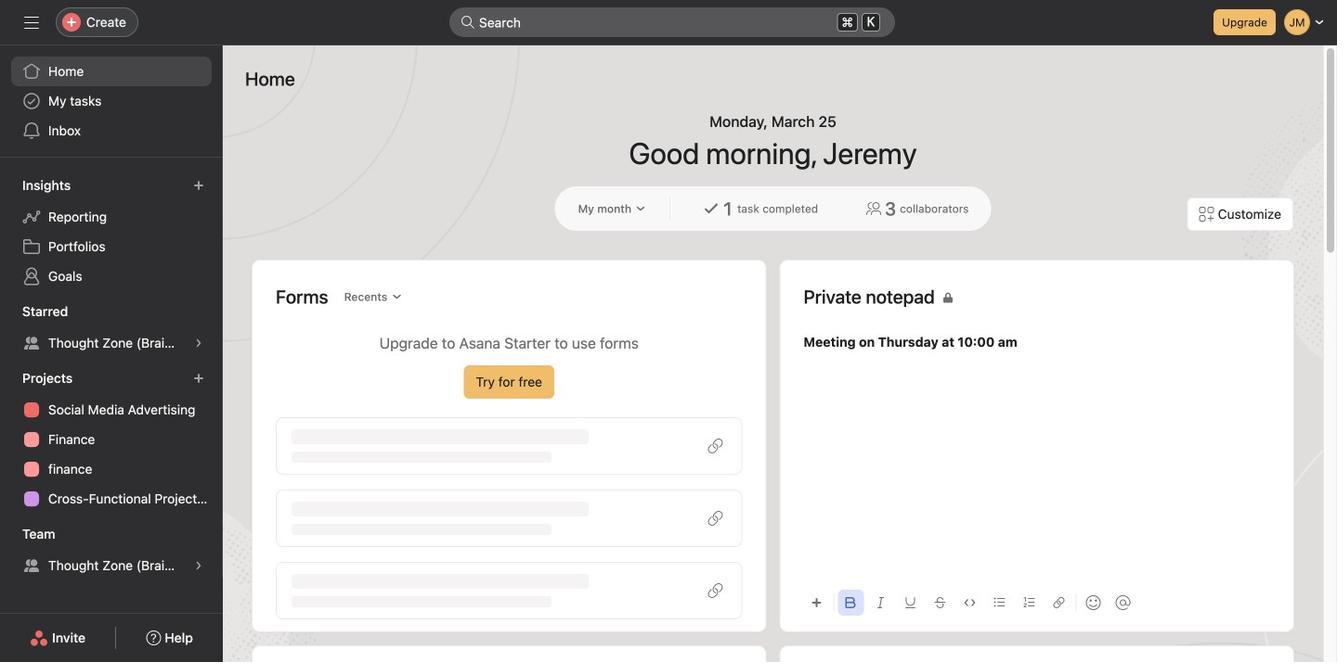 Task type: locate. For each thing, give the bounding box(es) containing it.
numbered list image
[[1024, 598, 1035, 609]]

starred element
[[0, 295, 223, 362]]

teams element
[[0, 518, 223, 585]]

projects element
[[0, 362, 223, 518]]

code image
[[964, 598, 975, 609]]

hide sidebar image
[[24, 15, 39, 30]]

see details, thought zone (brainstorm space) image
[[193, 561, 204, 572]]

toolbar
[[804, 582, 1270, 624]]

insert an object image
[[811, 598, 822, 609]]

global element
[[0, 45, 223, 157]]

link image
[[1053, 598, 1065, 609]]

at mention image
[[1116, 596, 1130, 611]]

None field
[[449, 7, 895, 37]]

new project or portfolio image
[[193, 373, 204, 384]]



Task type: describe. For each thing, give the bounding box(es) containing it.
bold image
[[845, 598, 857, 609]]

underline image
[[905, 598, 916, 609]]

new insights image
[[193, 180, 204, 191]]

Search tasks, projects, and more text field
[[449, 7, 895, 37]]

prominent image
[[461, 15, 475, 30]]

strikethrough image
[[935, 598, 946, 609]]

italics image
[[875, 598, 886, 609]]

bulleted list image
[[994, 598, 1005, 609]]

see details, thought zone (brainstorm space) image
[[193, 338, 204, 349]]

insights element
[[0, 169, 223, 295]]



Task type: vqa. For each thing, say whether or not it's contained in the screenshot.
topmost Mark complete checkbox
no



